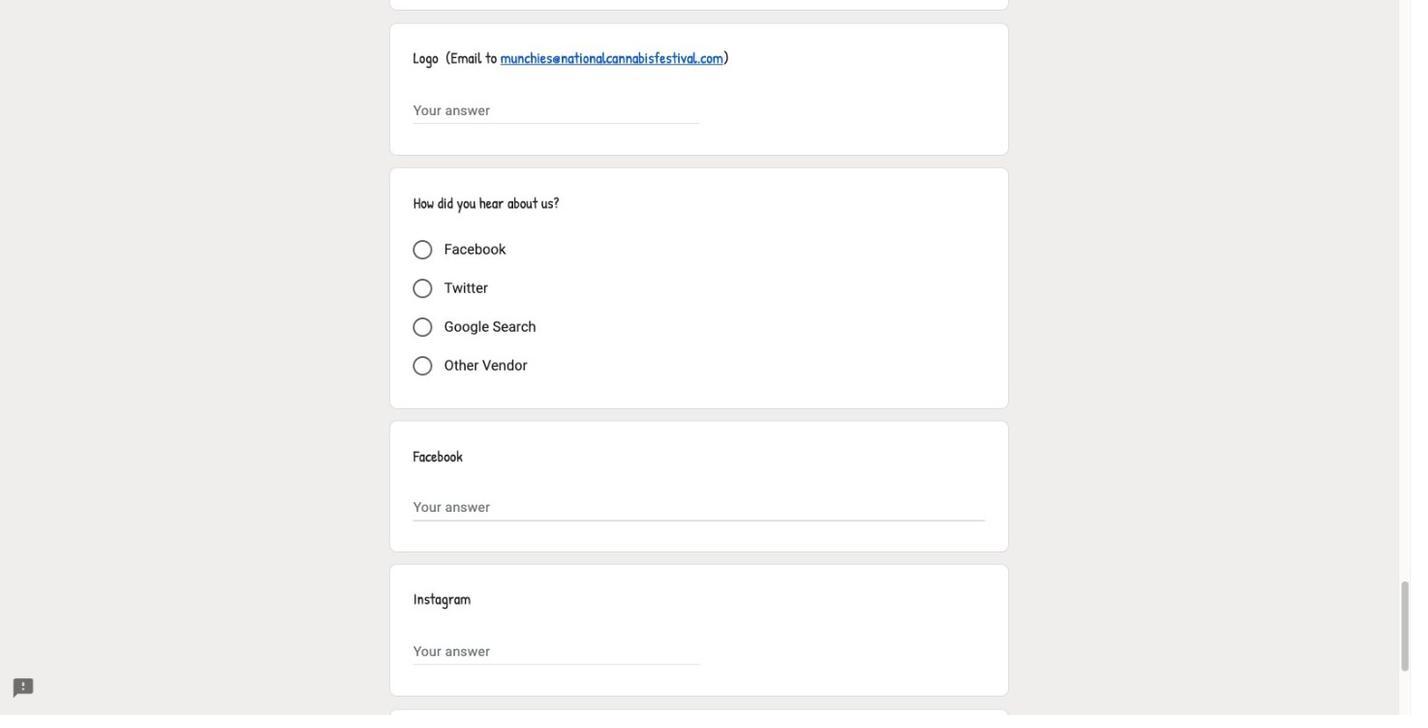 Task type: vqa. For each thing, say whether or not it's contained in the screenshot.
Facebook icon
yes



Task type: locate. For each thing, give the bounding box(es) containing it.
None text field
[[413, 641, 699, 664]]

other vendor image
[[413, 356, 433, 376]]

report a problem to google image
[[12, 677, 35, 701]]

None text field
[[413, 99, 699, 122], [413, 497, 985, 521], [413, 99, 699, 122], [413, 497, 985, 521]]

google search image
[[413, 318, 433, 337]]

Facebook radio
[[413, 240, 433, 259]]



Task type: describe. For each thing, give the bounding box(es) containing it.
Other Vendor radio
[[413, 356, 433, 376]]

facebook image
[[413, 240, 433, 259]]

twitter image
[[413, 279, 433, 298]]

Twitter radio
[[413, 279, 433, 298]]

Google Search radio
[[413, 318, 433, 337]]



